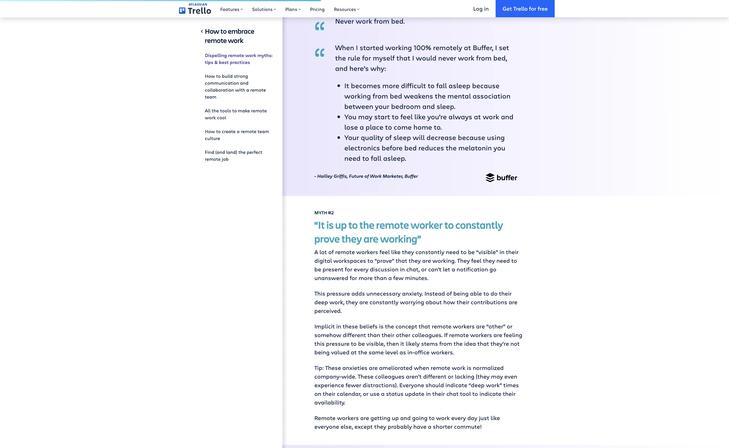 Task type: describe. For each thing, give the bounding box(es) containing it.
workers.
[[431, 349, 454, 356]]

unanswered
[[315, 274, 348, 282]]

adds
[[352, 290, 365, 298]]

here's
[[350, 64, 369, 73]]

"other"
[[487, 323, 506, 330]]

they
[[458, 257, 470, 265]]

that up colleagues. in the bottom right of the page
[[419, 323, 431, 330]]

like inside it becomes more difficult to fall asleep because working from bed weakens the mental association between your bedroom and sleep. you may start to feel like you're always at work and lose a place to come home to. your quality of sleep will decrease because using electronics before bed reduces the melatonin you need to fall asleep.
[[415, 112, 426, 122]]

for up adds
[[350, 274, 357, 282]]

they up workspaces at the bottom
[[342, 232, 362, 246]]

workspaces
[[334, 257, 366, 265]]

remote inside all the tools to make remote work cool
[[251, 108, 267, 114]]

atlassian trello image
[[179, 3, 211, 14]]

before
[[382, 143, 403, 153]]

the inside myth #2 "it is up to the remote worker to constantly prove they are working" a lot of remote workers feel like they constantly need to be "visible" in their digital workspaces to "prove" that they are working. they feel they need to be present for every discussion in chat, or can't let a notification go unanswered for more than a few minutes.
[[360, 218, 375, 232]]

0 horizontal spatial i
[[356, 43, 358, 52]]

log in link
[[467, 0, 496, 17]]

-
[[315, 173, 316, 179]]

myth
[[315, 210, 327, 216]]

work inside the remote workers are getting up and going to work every day just like everyone else, except they probably have a shorter commute!
[[436, 414, 450, 422]]

they down working" at right bottom
[[402, 248, 414, 256]]

start
[[374, 112, 390, 122]]

to inside all the tools to make remote work cool
[[232, 108, 237, 114]]

getting
[[371, 414, 391, 422]]

discussion
[[370, 266, 399, 273]]

that right idea
[[478, 340, 489, 348]]

than inside myth #2 "it is up to the remote worker to constantly prove they are working" a lot of remote workers feel like they constantly need to be "visible" in their digital workspaces to "prove" that they are working. they feel they need to be present for every discussion in chat, or can't let a notification go unanswered for more than a few minutes.
[[374, 274, 387, 282]]

free
[[538, 5, 548, 12]]

never work from bed.
[[335, 16, 405, 26]]

is inside tip: these anxieties are ameliorated when remote work is normalized company-wide. these colleagues aren't different or lacking (they may even experience fewer distractions). everyone should indicate "deep work" times on their calendar, or use a status update in their chat tool to indicate their availability.
[[467, 364, 472, 372]]

buffer
[[405, 173, 418, 179]]

get trello for free link
[[496, 0, 555, 17]]

digital
[[315, 257, 332, 265]]

cool
[[217, 114, 226, 121]]

that inside when i started working 100% remotely at buffer, i set the rule for myself that i would never work from bed, and here's why:
[[397, 53, 411, 63]]

how for how to create a remote team culture
[[205, 128, 215, 134]]

2 horizontal spatial feel
[[472, 257, 482, 265]]

perfect
[[247, 149, 262, 155]]

work,
[[330, 298, 345, 306]]

1 vertical spatial be
[[315, 266, 321, 273]]

remotely
[[433, 43, 463, 52]]

need inside it becomes more difficult to fall asleep because working from bed weakens the mental association between your bedroom and sleep. you may start to feel like you're always at work and lose a place to come home to. your quality of sleep will decrease because using electronics before bed reduces the melatonin you need to fall asleep.
[[345, 154, 361, 163]]

may inside it becomes more difficult to fall asleep because working from bed weakens the mental association between your bedroom and sleep. you may start to feel like you're always at work and lose a place to come home to. your quality of sleep will decrease because using electronics before bed reduces the melatonin you need to fall asleep.
[[358, 112, 373, 122]]

future
[[349, 173, 364, 179]]

are left "other"
[[476, 323, 485, 330]]

bedroom
[[391, 102, 421, 111]]

communication
[[205, 80, 239, 86]]

build
[[222, 73, 233, 79]]

best
[[219, 59, 229, 65]]

log
[[474, 5, 483, 12]]

being inside implicit in these beliefs is the concept that remote workers are "other" or somehow different than their other colleagues. if remote workers are feeling this pressure to be visible, then it likely stems from the idea that they're not being valued at the same level as in-office workers.
[[315, 349, 330, 356]]

and up you're on the top right of page
[[423, 102, 435, 111]]

a left few
[[389, 274, 392, 282]]

their right do
[[499, 290, 512, 298]]

every inside myth #2 "it is up to the remote worker to constantly prove they are working" a lot of remote workers feel like they constantly need to be "visible" in their digital workspaces to "prove" that they are working. they feel they need to be present for every discussion in chat, or can't let a notification go unanswered for more than a few minutes.
[[354, 266, 369, 273]]

- hailley griffis, future of work marketer, buffer
[[315, 173, 418, 179]]

few
[[394, 274, 404, 282]]

are inside the remote workers are getting up and going to work every day just like everyone else, except they probably have a shorter commute!
[[360, 414, 369, 422]]

calendar,
[[337, 390, 362, 398]]

culture
[[205, 135, 220, 141]]

their down should
[[433, 390, 445, 398]]

are right contributions
[[509, 298, 518, 306]]

tips
[[205, 59, 213, 65]]

different inside implicit in these beliefs is the concept that remote workers are "other" or somehow different than their other colleagues. if remote workers are feeling this pressure to be visible, then it likely stems from the idea that they're not being valued at the same level as in-office workers.
[[343, 331, 366, 339]]

on
[[315, 390, 321, 398]]

to.
[[434, 122, 442, 132]]

is inside implicit in these beliefs is the concept that remote workers are "other" or somehow different than their other colleagues. if remote workers are feeling this pressure to be visible, then it likely stems from the idea that they're not being valued at the same level as in-office workers.
[[379, 323, 384, 330]]

1 horizontal spatial constantly
[[416, 248, 445, 256]]

valued
[[331, 349, 350, 356]]

instead
[[425, 290, 445, 298]]

"it
[[315, 218, 325, 232]]

plans
[[285, 6, 297, 12]]

100%
[[414, 43, 432, 52]]

same
[[369, 349, 384, 356]]

contributions
[[471, 298, 508, 306]]

wide.
[[342, 373, 356, 381]]

and inside when i started working 100% remotely at buffer, i set the rule for myself that i would never work from bed, and here's why:
[[335, 64, 348, 73]]

shorter
[[433, 423, 453, 431]]

a inside how to create a remote team culture
[[237, 128, 240, 134]]

are inside tip: these anxieties are ameliorated when remote work is normalized company-wide. these colleagues aren't different or lacking (they may even experience fewer distractions). everyone should indicate "deep work" times on their calendar, or use a status update in their chat tool to indicate their availability.
[[369, 364, 378, 372]]

never
[[438, 53, 457, 63]]

page progress progress bar
[[0, 0, 321, 1]]

implicit
[[315, 323, 335, 330]]

they inside 'this pressure adds unnecessary anxiety. instead of being able to do their deep work, they are constantly worrying about how their contributions are perceived.'
[[346, 298, 358, 306]]

tool
[[460, 390, 471, 398]]

(they
[[476, 373, 490, 381]]

visible,
[[367, 340, 385, 348]]

lot
[[320, 248, 327, 256]]

concept
[[396, 323, 418, 330]]

feeling
[[504, 331, 523, 339]]

and inside the remote workers are getting up and going to work every day just like everyone else, except they probably have a shorter commute!
[[400, 414, 411, 422]]

weakens
[[404, 91, 433, 101]]

may inside tip: these anxieties are ameliorated when remote work is normalized company-wide. these colleagues aren't different or lacking (they may even experience fewer distractions). everyone should indicate "deep work" times on their calendar, or use a status update in their chat tool to indicate their availability.
[[491, 373, 503, 381]]

0 horizontal spatial feel
[[380, 248, 390, 256]]

in right "visible"
[[500, 248, 505, 256]]

to inside 'this pressure adds unnecessary anxiety. instead of being able to do their deep work, they are constantly worrying about how their contributions are perceived.'
[[484, 290, 489, 298]]

constantly inside 'this pressure adds unnecessary anxiety. instead of being able to do their deep work, they are constantly worrying about how their contributions are perceived.'
[[370, 298, 399, 306]]

distractions).
[[363, 382, 398, 389]]

a inside the remote workers are getting up and going to work every day just like everyone else, except they probably have a shorter commute!
[[428, 423, 432, 431]]

they're
[[491, 340, 509, 348]]

sleep
[[394, 133, 411, 142]]

0 vertical spatial bed
[[390, 91, 402, 101]]

rule
[[348, 53, 361, 63]]

anxieties
[[343, 364, 368, 372]]

0 horizontal spatial indicate
[[446, 382, 468, 389]]

all
[[205, 108, 211, 114]]

their down times
[[503, 390, 516, 398]]

from inside it becomes more difficult to fall asleep because working from bed weakens the mental association between your bedroom and sleep. you may start to feel like you're always at work and lose a place to come home to. your quality of sleep will decrease because using electronics before bed reduces the melatonin you need to fall asleep.
[[373, 91, 388, 101]]

1 vertical spatial need
[[446, 248, 460, 256]]

get
[[503, 5, 512, 12]]

to inside the remote workers are getting up and going to work every day just like everyone else, except they probably have a shorter commute!
[[429, 414, 435, 422]]

in inside tip: these anxieties are ameliorated when remote work is normalized company-wide. these colleagues aren't different or lacking (they may even experience fewer distractions). everyone should indicate "deep work" times on their calendar, or use a status update in their chat tool to indicate their availability.
[[426, 390, 431, 398]]

becomes
[[351, 81, 381, 90]]

a inside it becomes more difficult to fall asleep because working from bed weakens the mental association between your bedroom and sleep. you may start to feel like you're always at work and lose a place to come home to. your quality of sleep will decrease because using electronics before bed reduces the melatonin you need to fall asleep.
[[360, 122, 364, 132]]

colleagues.
[[412, 331, 443, 339]]

worker
[[411, 218, 443, 232]]

set
[[499, 43, 509, 52]]

are up the they're
[[494, 331, 503, 339]]

how for how to build strong communication and collaboration with a remote team
[[205, 73, 215, 79]]

work inside it becomes more difficult to fall asleep because working from bed weakens the mental association between your bedroom and sleep. you may start to feel like you're always at work and lose a place to come home to. your quality of sleep will decrease because using electronics before bed reduces the melatonin you need to fall asleep.
[[483, 112, 500, 122]]

then
[[387, 340, 399, 348]]

from left bed.
[[374, 16, 390, 26]]

a inside how to build strong communication and collaboration with a remote team
[[246, 87, 249, 93]]

company-
[[315, 373, 342, 381]]

work inside the dispelling remote work myths: tips & best practices
[[245, 52, 256, 59]]

working"
[[380, 232, 421, 246]]

likely
[[406, 340, 420, 348]]

create
[[222, 128, 236, 134]]

0 horizontal spatial these
[[325, 364, 341, 372]]

0 vertical spatial constantly
[[456, 218, 503, 232]]

hailley
[[317, 173, 333, 179]]

everyone
[[400, 382, 424, 389]]

how to embrace remote work link
[[205, 27, 273, 47]]

1 horizontal spatial indicate
[[480, 390, 502, 398]]

their inside implicit in these beliefs is the concept that remote workers are "other" or somehow different than their other colleagues. if remote workers are feeling this pressure to be visible, then it likely stems from the idea that they're not being valued at the same level as in-office workers.
[[382, 331, 395, 339]]

never
[[335, 16, 354, 26]]

they up "chat,"
[[409, 257, 421, 265]]

1 horizontal spatial these
[[358, 373, 374, 381]]

this pressure adds unnecessary anxiety. instead of being able to do their deep work, they are constantly worrying about how their contributions are perceived.
[[315, 290, 518, 315]]

how for how to embrace remote work
[[205, 27, 220, 36]]

difficult
[[401, 81, 426, 90]]

a right let
[[452, 266, 455, 273]]

a
[[315, 248, 318, 256]]

just
[[479, 414, 489, 422]]

dispelling
[[205, 52, 227, 59]]



Task type: locate. For each thing, give the bounding box(es) containing it.
reduces
[[419, 143, 444, 153]]

myths:
[[258, 52, 273, 59]]

solutions button
[[248, 0, 281, 17]]

0 vertical spatial feel
[[401, 112, 413, 122]]

at inside when i started working 100% remotely at buffer, i set the rule for myself that i would never work from bed, and here's why:
[[464, 43, 471, 52]]

sleep.
[[437, 102, 456, 111]]

in inside implicit in these beliefs is the concept that remote workers are "other" or somehow different than their other colleagues. if remote workers are feeling this pressure to be visible, then it likely stems from the idea that they're not being valued at the same level as in-office workers.
[[336, 323, 341, 330]]

remote workers are getting up and going to work every day just like everyone else, except they probably have a shorter commute!
[[315, 414, 500, 431]]

more down why:
[[383, 81, 400, 90]]

work inside tip: these anxieties are ameliorated when remote work is normalized company-wide. these colleagues aren't different or lacking (they may even experience fewer distractions). everyone should indicate "deep work" times on their calendar, or use a status update in their chat tool to indicate their availability.
[[452, 364, 466, 372]]

every up commute!
[[452, 414, 466, 422]]

being up how
[[454, 290, 469, 298]]

because up the 'melatonin'
[[458, 133, 486, 142]]

0 vertical spatial more
[[383, 81, 400, 90]]

1 vertical spatial may
[[491, 373, 503, 381]]

2 vertical spatial is
[[467, 364, 472, 372]]

or left lacking
[[448, 373, 454, 381]]

be left visible,
[[358, 340, 365, 348]]

or up feeling
[[507, 323, 513, 330]]

0 horizontal spatial like
[[391, 248, 401, 256]]

a inside tip: these anxieties are ameliorated when remote work is normalized company-wide. these colleagues aren't different or lacking (they may even experience fewer distractions). everyone should indicate "deep work" times on their calendar, or use a status update in their chat tool to indicate their availability.
[[381, 390, 385, 398]]

everyone
[[315, 423, 339, 431]]

indicate up 'chat'
[[446, 382, 468, 389]]

1 horizontal spatial may
[[491, 373, 503, 381]]

at inside implicit in these beliefs is the concept that remote workers are "other" or somehow different than their other colleagues. if remote workers are feeling this pressure to be visible, then it likely stems from the idea that they're not being valued at the same level as in-office workers.
[[351, 349, 357, 356]]

or left use
[[363, 390, 369, 398]]

1 vertical spatial is
[[379, 323, 384, 330]]

in up few
[[400, 266, 405, 273]]

solutions
[[252, 6, 273, 12]]

are up except at bottom
[[360, 414, 369, 422]]

pressure up "valued"
[[326, 340, 350, 348]]

to inside tip: these anxieties are ameliorated when remote work is normalized company-wide. these colleagues aren't different or lacking (they may even experience fewer distractions). everyone should indicate "deep work" times on their calendar, or use a status update in their chat tool to indicate their availability.
[[473, 390, 478, 398]]

lose
[[345, 122, 358, 132]]

and left the here's
[[335, 64, 348, 73]]

remote inside how to embrace remote work
[[205, 36, 227, 45]]

indicate
[[446, 382, 468, 389], [480, 390, 502, 398]]

griffis,
[[334, 173, 348, 179]]

are up can't
[[422, 257, 431, 265]]

1 horizontal spatial working
[[386, 43, 412, 52]]

up right the "it
[[335, 218, 347, 232]]

need
[[345, 154, 361, 163], [446, 248, 460, 256], [497, 257, 510, 265]]

how up dispelling
[[205, 27, 220, 36]]

day
[[468, 414, 478, 422]]

different up should
[[423, 373, 447, 381]]

i left would
[[412, 53, 414, 63]]

1 horizontal spatial need
[[446, 248, 460, 256]]

0 vertical spatial fall
[[437, 81, 447, 90]]

is inside myth #2 "it is up to the remote worker to constantly prove they are working" a lot of remote workers feel like they constantly need to be "visible" in their digital workspaces to "prove" that they are working. they feel they need to be present for every discussion in chat, or can't let a notification go unanswered for more than a few minutes.
[[327, 218, 334, 232]]

0 vertical spatial at
[[464, 43, 471, 52]]

all the tools to make remote work cool link
[[205, 105, 273, 123]]

constantly up "visible"
[[456, 218, 503, 232]]

job
[[222, 156, 229, 162]]

may up the work"
[[491, 373, 503, 381]]

2 horizontal spatial is
[[467, 364, 472, 372]]

is up lacking
[[467, 364, 472, 372]]

or left can't
[[421, 266, 427, 273]]

different down these
[[343, 331, 366, 339]]

it
[[401, 340, 404, 348]]

their right how
[[457, 298, 470, 306]]

1 vertical spatial indicate
[[480, 390, 502, 398]]

fall
[[437, 81, 447, 90], [371, 154, 382, 163]]

work inside when i started working 100% remotely at buffer, i set the rule for myself that i would never work from bed, and here's why:
[[458, 53, 475, 63]]

like right just
[[491, 414, 500, 422]]

"prove"
[[375, 257, 394, 265]]

may down between at the top of page
[[358, 112, 373, 122]]

&
[[215, 59, 218, 65]]

would
[[416, 53, 437, 63]]

how
[[205, 27, 220, 36], [205, 73, 215, 79], [205, 128, 215, 134]]

2 horizontal spatial like
[[491, 414, 500, 422]]

2 vertical spatial at
[[351, 349, 357, 356]]

team inside how to create a remote team culture
[[258, 128, 269, 134]]

as
[[400, 349, 406, 356]]

myth #2 "it is up to the remote worker to constantly prove they are working" a lot of remote workers feel like they constantly need to be "visible" in their digital workspaces to "prove" that they are working. they feel they need to be present for every discussion in chat, or can't let a notification go unanswered for more than a few minutes.
[[315, 210, 519, 282]]

team inside how to build strong communication and collaboration with a remote team
[[205, 94, 217, 100]]

0 vertical spatial pressure
[[327, 290, 350, 298]]

constantly down 'unnecessary'
[[370, 298, 399, 306]]

0 vertical spatial these
[[325, 364, 341, 372]]

of left work
[[365, 173, 369, 179]]

1 vertical spatial more
[[359, 274, 373, 282]]

like up the home at the right of page
[[415, 112, 426, 122]]

1 vertical spatial how
[[205, 73, 215, 79]]

find (and land) the perfect remote job link
[[205, 146, 273, 165]]

they inside the remote workers are getting up and going to work every day just like everyone else, except they probably have a shorter commute!
[[374, 423, 387, 431]]

0 vertical spatial may
[[358, 112, 373, 122]]

0 horizontal spatial team
[[205, 94, 217, 100]]

they down "visible"
[[483, 257, 495, 265]]

like down working" at right bottom
[[391, 248, 401, 256]]

their up then
[[382, 331, 395, 339]]

if
[[444, 331, 448, 339]]

0 vertical spatial up
[[335, 218, 347, 232]]

1 horizontal spatial feel
[[401, 112, 413, 122]]

to inside how to create a remote team culture
[[216, 128, 221, 134]]

0 horizontal spatial being
[[315, 349, 330, 356]]

how inside how to embrace remote work
[[205, 27, 220, 36]]

2 horizontal spatial be
[[468, 248, 475, 256]]

worrying
[[400, 298, 424, 306]]

up up probably
[[392, 414, 399, 422]]

2 vertical spatial how
[[205, 128, 215, 134]]

0 horizontal spatial fall
[[371, 154, 382, 163]]

status
[[386, 390, 404, 398]]

are down same
[[369, 364, 378, 372]]

to inside how to embrace remote work
[[221, 27, 227, 36]]

0 horizontal spatial up
[[335, 218, 347, 232]]

their
[[506, 248, 519, 256], [499, 290, 512, 298], [457, 298, 470, 306], [382, 331, 395, 339], [323, 390, 336, 398], [433, 390, 445, 398], [503, 390, 516, 398]]

in left these
[[336, 323, 341, 330]]

indicate down the work"
[[480, 390, 502, 398]]

idea
[[464, 340, 476, 348]]

how down the tips
[[205, 73, 215, 79]]

2 vertical spatial like
[[491, 414, 500, 422]]

1 horizontal spatial at
[[464, 43, 471, 52]]

that up "chat,"
[[396, 257, 408, 265]]

1 vertical spatial up
[[392, 414, 399, 422]]

remote
[[315, 414, 336, 422]]

more up adds
[[359, 274, 373, 282]]

1 vertical spatial being
[[315, 349, 330, 356]]

a right with
[[246, 87, 249, 93]]

0 vertical spatial indicate
[[446, 382, 468, 389]]

that inside myth #2 "it is up to the remote worker to constantly prove they are working" a lot of remote workers feel like they constantly need to be "visible" in their digital workspaces to "prove" that they are working. they feel they need to be present for every discussion in chat, or can't let a notification go unanswered for more than a few minutes.
[[396, 257, 408, 265]]

0 horizontal spatial need
[[345, 154, 361, 163]]

remote inside how to create a remote team culture
[[241, 128, 257, 134]]

1 horizontal spatial every
[[452, 414, 466, 422]]

0 vertical spatial every
[[354, 266, 369, 273]]

pressure inside implicit in these beliefs is the concept that remote workers are "other" or somehow different than their other colleagues. if remote workers are feeling this pressure to be visible, then it likely stems from the idea that they're not being valued at the same level as in-office workers.
[[326, 340, 350, 348]]

1 horizontal spatial more
[[383, 81, 400, 90]]

up inside myth #2 "it is up to the remote worker to constantly prove they are working" a lot of remote workers feel like they constantly need to be "visible" in their digital workspaces to "prove" that they are working. they feel they need to be present for every discussion in chat, or can't let a notification go unanswered for more than a few minutes.
[[335, 218, 347, 232]]

being down the this
[[315, 349, 330, 356]]

2 how from the top
[[205, 73, 215, 79]]

plans button
[[281, 0, 306, 17]]

0 vertical spatial team
[[205, 94, 217, 100]]

electronics
[[345, 143, 380, 153]]

and inside how to build strong communication and collaboration with a remote team
[[240, 80, 249, 86]]

at inside it becomes more difficult to fall asleep because working from bed weakens the mental association between your bedroom and sleep. you may start to feel like you're always at work and lose a place to come home to. your quality of sleep will decrease because using electronics before bed reduces the melatonin you need to fall asleep.
[[474, 112, 481, 122]]

0 horizontal spatial is
[[327, 218, 334, 232]]

remote inside the find (and land) the perfect remote job
[[205, 156, 221, 162]]

1 vertical spatial because
[[458, 133, 486, 142]]

1 horizontal spatial be
[[358, 340, 365, 348]]

up for is
[[335, 218, 347, 232]]

0 vertical spatial is
[[327, 218, 334, 232]]

from inside implicit in these beliefs is the concept that remote workers are "other" or somehow different than their other colleagues. if remote workers are feeling this pressure to be visible, then it likely stems from the idea that they're not being valued at the same level as in-office workers.
[[440, 340, 452, 348]]

different inside tip: these anxieties are ameliorated when remote work is normalized company-wide. these colleagues aren't different or lacking (they may even experience fewer distractions). everyone should indicate "deep work" times on their calendar, or use a status update in their chat tool to indicate their availability.
[[423, 373, 447, 381]]

1 horizontal spatial is
[[379, 323, 384, 330]]

other
[[396, 331, 411, 339]]

that
[[397, 53, 411, 63], [396, 257, 408, 265], [419, 323, 431, 330], [478, 340, 489, 348]]

pressure up work,
[[327, 290, 350, 298]]

all the tools to make remote work cool
[[205, 108, 267, 121]]

they down getting
[[374, 423, 387, 431]]

these
[[343, 323, 358, 330]]

for inside when i started working 100% remotely at buffer, i set the rule for myself that i would never work from bed, and here's why:
[[362, 53, 371, 63]]

at left buffer,
[[464, 43, 471, 52]]

perceived.
[[315, 307, 342, 315]]

the inside all the tools to make remote work cool
[[212, 108, 219, 114]]

feel up the notification
[[472, 257, 482, 265]]

this
[[315, 340, 325, 348]]

0 horizontal spatial working
[[345, 91, 371, 101]]

fall left asleep
[[437, 81, 447, 90]]

team
[[205, 94, 217, 100], [258, 128, 269, 134]]

is right 'beliefs'
[[379, 323, 384, 330]]

practices
[[230, 59, 250, 65]]

0 vertical spatial than
[[374, 274, 387, 282]]

for down workspaces at the bottom
[[345, 266, 353, 273]]

office
[[415, 349, 430, 356]]

every down workspaces at the bottom
[[354, 266, 369, 273]]

how up culture
[[205, 128, 215, 134]]

like inside the remote workers are getting up and going to work every day just like everyone else, except they probably have a shorter commute!
[[491, 414, 500, 422]]

how to create a remote team culture link
[[205, 126, 273, 144]]

and up probably
[[400, 414, 411, 422]]

of inside myth #2 "it is up to the remote worker to constantly prove they are working" a lot of remote workers feel like they constantly need to be "visible" in their digital workspaces to "prove" that they are working. they feel they need to be present for every discussion in chat, or can't let a notification go unanswered for more than a few minutes.
[[329, 248, 334, 256]]

features button
[[216, 0, 248, 17]]

a right create
[[237, 128, 240, 134]]

1 vertical spatial working
[[345, 91, 371, 101]]

working up between at the top of page
[[345, 91, 371, 101]]

a
[[246, 87, 249, 93], [360, 122, 364, 132], [237, 128, 240, 134], [452, 266, 455, 273], [389, 274, 392, 282], [381, 390, 385, 398], [428, 423, 432, 431]]

chat,
[[407, 266, 420, 273]]

1 how from the top
[[205, 27, 220, 36]]

they down adds
[[346, 298, 358, 306]]

bed down "will"
[[405, 143, 417, 153]]

feel up "prove"
[[380, 248, 390, 256]]

1 horizontal spatial like
[[415, 112, 426, 122]]

1 vertical spatial different
[[423, 373, 447, 381]]

dispelling remote work myths: tips & best practices
[[205, 52, 273, 65]]

1 vertical spatial like
[[391, 248, 401, 256]]

"visible"
[[476, 248, 498, 256]]

log in
[[474, 5, 489, 12]]

or inside myth #2 "it is up to the remote worker to constantly prove they are working" a lot of remote workers feel like they constantly need to be "visible" in their digital workspaces to "prove" that they are working. they feel they need to be present for every discussion in chat, or can't let a notification go unanswered for more than a few minutes.
[[421, 266, 427, 273]]

and up using
[[501, 112, 514, 122]]

0 horizontal spatial different
[[343, 331, 366, 339]]

1 horizontal spatial i
[[412, 53, 414, 63]]

being inside 'this pressure adds unnecessary anxiety. instead of being able to do their deep work, they are constantly worrying about how their contributions are perceived.'
[[454, 290, 469, 298]]

more inside it becomes more difficult to fall asleep because working from bed weakens the mental association between your bedroom and sleep. you may start to feel like you're always at work and lose a place to come home to. your quality of sleep will decrease because using electronics before bed reduces the melatonin you need to fall asleep.
[[383, 81, 400, 90]]

when i started working 100% remotely at buffer, i set the rule for myself that i would never work from bed, and here's why:
[[335, 43, 509, 73]]

up inside the remote workers are getting up and going to work every day just like everyone else, except they probably have a shorter commute!
[[392, 414, 399, 422]]

0 vertical spatial how
[[205, 27, 220, 36]]

that right myself
[[397, 53, 411, 63]]

it becomes more difficult to fall asleep because working from bed weakens the mental association between your bedroom and sleep. you may start to feel like you're always at work and lose a place to come home to. your quality of sleep will decrease because using electronics before bed reduces the melatonin you need to fall asleep.
[[345, 81, 514, 163]]

ameliorated
[[379, 364, 413, 372]]

1 vertical spatial constantly
[[416, 248, 445, 256]]

buffer company logo image
[[486, 173, 517, 182]]

why:
[[371, 64, 386, 73]]

buffer,
[[473, 43, 494, 52]]

bed up bedroom
[[390, 91, 402, 101]]

1 vertical spatial every
[[452, 414, 466, 422]]

2 horizontal spatial constantly
[[456, 218, 503, 232]]

0 vertical spatial working
[[386, 43, 412, 52]]

deep
[[315, 298, 328, 306]]

or inside implicit in these beliefs is the concept that remote workers are "other" or somehow different than their other colleagues. if remote workers are feeling this pressure to be visible, then it likely stems from the idea that they're not being valued at the same level as in-office workers.
[[507, 323, 513, 330]]

0 vertical spatial being
[[454, 290, 469, 298]]

1 vertical spatial at
[[474, 112, 481, 122]]

feel down bedroom
[[401, 112, 413, 122]]

they
[[342, 232, 362, 246], [402, 248, 414, 256], [409, 257, 421, 265], [483, 257, 495, 265], [346, 298, 358, 306], [374, 423, 387, 431]]

i left the set
[[495, 43, 497, 52]]

2 horizontal spatial at
[[474, 112, 481, 122]]

0 horizontal spatial every
[[354, 266, 369, 273]]

need down electronics
[[345, 154, 361, 163]]

decrease
[[427, 133, 456, 142]]

how to build strong communication and collaboration with a remote team
[[205, 73, 266, 100]]

myself
[[373, 53, 395, 63]]

remote inside tip: these anxieties are ameliorated when remote work is normalized company-wide. these colleagues aren't different or lacking (they may even experience fewer distractions). everyone should indicate "deep work" times on their calendar, or use a status update in their chat tool to indicate their availability.
[[431, 364, 451, 372]]

tools
[[220, 108, 231, 114]]

working inside it becomes more difficult to fall asleep because working from bed weakens the mental association between your bedroom and sleep. you may start to feel like you're always at work and lose a place to come home to. your quality of sleep will decrease because using electronics before bed reduces the melatonin you need to fall asleep.
[[345, 91, 371, 101]]

let
[[443, 266, 450, 273]]

of right lot
[[329, 248, 334, 256]]

1 horizontal spatial team
[[258, 128, 269, 134]]

at
[[464, 43, 471, 52], [474, 112, 481, 122], [351, 349, 357, 356]]

when
[[414, 364, 429, 372]]

work inside how to embrace remote work
[[228, 36, 244, 45]]

workers inside myth #2 "it is up to the remote worker to constantly prove they are working" a lot of remote workers feel like they constantly need to be "visible" in their digital workspaces to "prove" that they are working. they feel they need to be present for every discussion in chat, or can't let a notification go unanswered for more than a few minutes.
[[357, 248, 378, 256]]

be inside implicit in these beliefs is the concept that remote workers are "other" or somehow different than their other colleagues. if remote workers are feeling this pressure to be visible, then it likely stems from the idea that they're not being valued at the same level as in-office workers.
[[358, 340, 365, 348]]

how inside how to build strong communication and collaboration with a remote team
[[205, 73, 215, 79]]

of inside it becomes more difficult to fall asleep because working from bed weakens the mental association between your bedroom and sleep. you may start to feel like you're always at work and lose a place to come home to. your quality of sleep will decrease because using electronics before bed reduces the melatonin you need to fall asleep.
[[385, 133, 392, 142]]

1 horizontal spatial being
[[454, 290, 469, 298]]

be down the digital
[[315, 266, 321, 273]]

3 how from the top
[[205, 128, 215, 134]]

1 vertical spatial than
[[368, 331, 380, 339]]

constantly
[[456, 218, 503, 232], [416, 248, 445, 256], [370, 298, 399, 306]]

of up how
[[447, 290, 452, 298]]

pressure inside 'this pressure adds unnecessary anxiety. instead of being able to do their deep work, they are constantly worrying about how their contributions are perceived.'
[[327, 290, 350, 298]]

a right use
[[381, 390, 385, 398]]

for down started on the top
[[362, 53, 371, 63]]

0 vertical spatial like
[[415, 112, 426, 122]]

at right "valued"
[[351, 349, 357, 356]]

be up they
[[468, 248, 475, 256]]

and
[[335, 64, 348, 73], [240, 80, 249, 86], [423, 102, 435, 111], [501, 112, 514, 122], [400, 414, 411, 422]]

else,
[[341, 423, 353, 431]]

quality
[[361, 133, 384, 142]]

every inside the remote workers are getting up and going to work every day just like everyone else, except they probably have a shorter commute!
[[452, 414, 466, 422]]

be
[[468, 248, 475, 256], [315, 266, 321, 273], [358, 340, 365, 348]]

2 vertical spatial constantly
[[370, 298, 399, 306]]

0 horizontal spatial constantly
[[370, 298, 399, 306]]

from inside when i started working 100% remotely at buffer, i set the rule for myself that i would never work from bed, and here's why:
[[477, 53, 492, 63]]

commute!
[[454, 423, 482, 431]]

from
[[374, 16, 390, 26], [477, 53, 492, 63], [373, 91, 388, 101], [440, 340, 452, 348]]

resources button
[[329, 0, 364, 17]]

a right the "have"
[[428, 423, 432, 431]]

asleep
[[449, 81, 471, 90]]

to inside implicit in these beliefs is the concept that remote workers are "other" or somehow different than their other colleagues. if remote workers are feeling this pressure to be visible, then it likely stems from the idea that they're not being valued at the same level as in-office workers.
[[351, 340, 357, 348]]

their inside myth #2 "it is up to the remote worker to constantly prove they are working" a lot of remote workers feel like they constantly need to be "visible" in their digital workspaces to "prove" that they are working. they feel they need to be present for every discussion in chat, or can't let a notification go unanswered for more than a few minutes.
[[506, 248, 519, 256]]

prove
[[315, 232, 340, 246]]

0 horizontal spatial at
[[351, 349, 357, 356]]

1 vertical spatial team
[[258, 128, 269, 134]]

working inside when i started working 100% remotely at buffer, i set the rule for myself that i would never work from bed, and here's why:
[[386, 43, 412, 52]]

are up "prove"
[[364, 232, 379, 246]]

#2
[[328, 210, 334, 216]]

the
[[335, 53, 346, 63], [435, 91, 446, 101], [212, 108, 219, 114], [446, 143, 457, 153], [239, 149, 246, 155], [360, 218, 375, 232], [385, 323, 394, 330], [454, 340, 463, 348], [358, 349, 367, 356]]

than inside implicit in these beliefs is the concept that remote workers are "other" or somehow different than their other colleagues. if remote workers are feeling this pressure to be visible, then it likely stems from the idea that they're not being valued at the same level as in-office workers.
[[368, 331, 380, 339]]

0 vertical spatial need
[[345, 154, 361, 163]]

up for getting
[[392, 414, 399, 422]]

at right always
[[474, 112, 481, 122]]

1 horizontal spatial fall
[[437, 81, 447, 90]]

are
[[364, 232, 379, 246], [422, 257, 431, 265], [360, 298, 368, 306], [509, 298, 518, 306], [476, 323, 485, 330], [494, 331, 503, 339], [369, 364, 378, 372], [360, 414, 369, 422]]

feel inside it becomes more difficult to fall asleep because working from bed weakens the mental association between your bedroom and sleep. you may start to feel like you're always at work and lose a place to come home to. your quality of sleep will decrease because using electronics before bed reduces the melatonin you need to fall asleep.
[[401, 112, 413, 122]]

able
[[470, 290, 482, 298]]

workers inside the remote workers are getting up and going to work every day just like everyone else, except they probably have a shorter commute!
[[337, 414, 359, 422]]

remote inside the dispelling remote work myths: tips & best practices
[[228, 52, 244, 59]]

2 vertical spatial be
[[358, 340, 365, 348]]

is right the "it
[[327, 218, 334, 232]]

from up your
[[373, 91, 388, 101]]

1 horizontal spatial up
[[392, 414, 399, 422]]

1 vertical spatial pressure
[[326, 340, 350, 348]]

0 vertical spatial different
[[343, 331, 366, 339]]

2 vertical spatial need
[[497, 257, 510, 265]]

1 horizontal spatial different
[[423, 373, 447, 381]]

more inside myth #2 "it is up to the remote worker to constantly prove they are working" a lot of remote workers feel like they constantly need to be "visible" in their digital workspaces to "prove" that they are working. they feel they need to be present for every discussion in chat, or can't let a notification go unanswered for more than a few minutes.
[[359, 274, 373, 282]]

i up "rule"
[[356, 43, 358, 52]]

1 horizontal spatial bed
[[405, 143, 417, 153]]

pricing link
[[306, 0, 329, 17]]

these up company-
[[325, 364, 341, 372]]

the inside when i started working 100% remotely at buffer, i set the rule for myself that i would never work from bed, and here's why:
[[335, 53, 346, 63]]

work
[[370, 173, 382, 179]]

of inside 'this pressure adds unnecessary anxiety. instead of being able to do their deep work, they are constantly worrying about how their contributions are perceived.'
[[447, 290, 452, 298]]

and down strong
[[240, 80, 249, 86]]

their down experience
[[323, 390, 336, 398]]

0 horizontal spatial may
[[358, 112, 373, 122]]

0 horizontal spatial more
[[359, 274, 373, 282]]

team up the perfect at the left
[[258, 128, 269, 134]]

a right 'lose'
[[360, 122, 364, 132]]

chat
[[447, 390, 459, 398]]

from down if
[[440, 340, 452, 348]]

you
[[345, 112, 357, 122]]

work inside all the tools to make remote work cool
[[205, 114, 216, 121]]

2 vertical spatial feel
[[472, 257, 482, 265]]

anxiety.
[[402, 290, 423, 298]]

1 vertical spatial bed
[[405, 143, 417, 153]]

in-
[[408, 349, 415, 356]]

how inside how to create a remote team culture
[[205, 128, 215, 134]]

aren't
[[406, 373, 422, 381]]

need down "visible"
[[497, 257, 510, 265]]

even
[[505, 373, 518, 381]]

1 vertical spatial fall
[[371, 154, 382, 163]]

the inside the find (and land) the perfect remote job
[[239, 149, 246, 155]]

times
[[504, 382, 519, 389]]

are down adds
[[360, 298, 368, 306]]

than up visible,
[[368, 331, 380, 339]]

in right 'log'
[[484, 5, 489, 12]]

2 horizontal spatial need
[[497, 257, 510, 265]]

remote inside how to build strong communication and collaboration with a remote team
[[250, 87, 266, 93]]

more
[[383, 81, 400, 90], [359, 274, 373, 282]]

than down discussion
[[374, 274, 387, 282]]

2 horizontal spatial i
[[495, 43, 497, 52]]

to inside how to build strong communication and collaboration with a remote team
[[216, 73, 221, 79]]

normalized
[[473, 364, 504, 372]]

1 vertical spatial these
[[358, 373, 374, 381]]

working up myself
[[386, 43, 412, 52]]

fall down electronics
[[371, 154, 382, 163]]

1 vertical spatial feel
[[380, 248, 390, 256]]

for left free
[[529, 5, 537, 12]]

0 horizontal spatial be
[[315, 266, 321, 273]]

like inside myth #2 "it is up to the remote worker to constantly prove they are working" a lot of remote workers feel like they constantly need to be "visible" in their digital workspaces to "prove" that they are working. they feel they need to be present for every discussion in chat, or can't let a notification go unanswered for more than a few minutes.
[[391, 248, 401, 256]]

going
[[412, 414, 428, 422]]

these down 'anxieties'
[[358, 373, 374, 381]]

0 vertical spatial because
[[472, 81, 500, 90]]

can't
[[428, 266, 442, 273]]



Task type: vqa. For each thing, say whether or not it's contained in the screenshot.
design,
no



